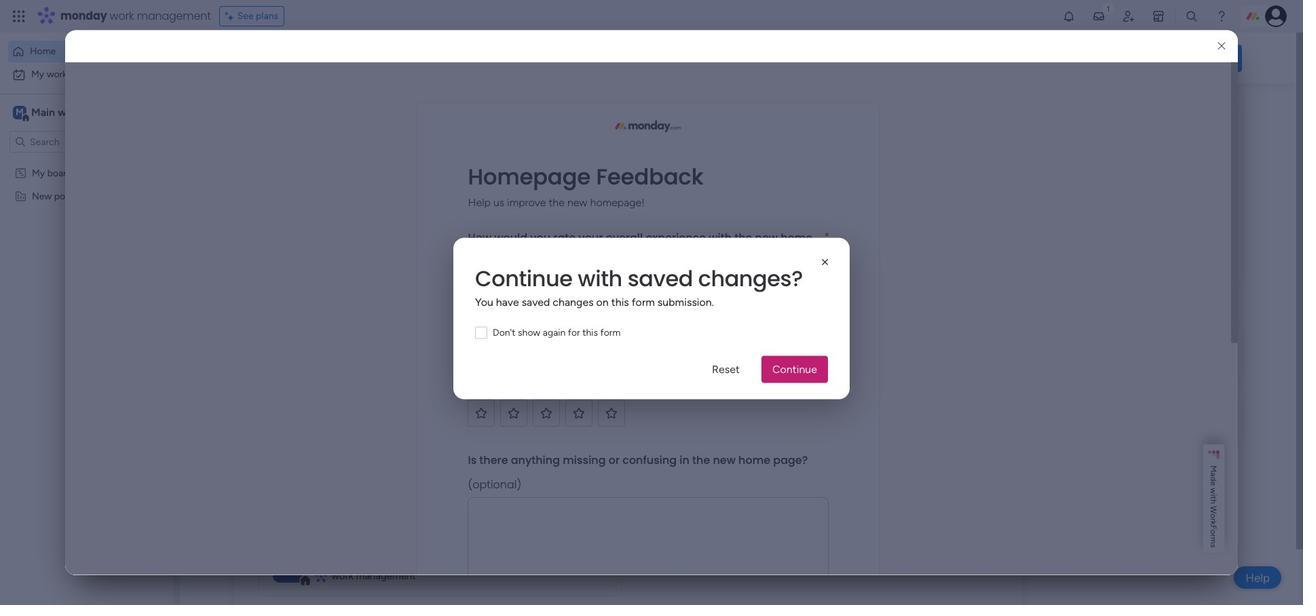 Task type: vqa. For each thing, say whether or not it's contained in the screenshot.
Update feed ICON
yes



Task type: locate. For each thing, give the bounding box(es) containing it.
list box
[[0, 158, 173, 391]]

monday marketplace image
[[1152, 10, 1165, 23]]

component image
[[454, 269, 466, 281], [315, 570, 327, 582]]

help image
[[1215, 10, 1228, 23]]

select product image
[[12, 10, 26, 23]]

0 vertical spatial component image
[[454, 269, 466, 281]]

update feed image
[[1092, 10, 1106, 23]]

public board image
[[454, 248, 469, 263]]

1 horizontal spatial workspace image
[[273, 550, 305, 583]]

getting started element
[[1038, 324, 1242, 378]]

1 image
[[1102, 1, 1114, 16]]

0 horizontal spatial workspace image
[[13, 105, 26, 120]]

search everything image
[[1185, 10, 1199, 23]]

workspace image
[[13, 105, 26, 120], [273, 550, 305, 583]]

notifications image
[[1062, 10, 1076, 23]]

2 vertical spatial option
[[0, 161, 173, 163]]

1 horizontal spatial component image
[[454, 269, 466, 281]]

option
[[8, 41, 165, 62], [8, 64, 165, 86], [0, 161, 173, 163]]

0 horizontal spatial component image
[[315, 570, 327, 582]]

1 vertical spatial option
[[8, 64, 165, 86]]

v2 bolt switch image
[[1155, 51, 1163, 65]]

1 vertical spatial component image
[[315, 570, 327, 582]]



Task type: describe. For each thing, give the bounding box(es) containing it.
add to favorites image
[[408, 248, 422, 262]]

1 vertical spatial workspace image
[[273, 550, 305, 583]]

component image inside "quick search results" list box
[[454, 269, 466, 281]]

jacob simon image
[[1265, 5, 1287, 27]]

help center element
[[1038, 389, 1242, 444]]

templates image image
[[1051, 102, 1230, 196]]

0 vertical spatial workspace image
[[13, 105, 26, 120]]

invite members image
[[1122, 10, 1135, 23]]

v2 user feedback image
[[1049, 50, 1060, 66]]

quick search results list box
[[250, 127, 1006, 307]]

0 vertical spatial option
[[8, 41, 165, 62]]

see plans image
[[225, 9, 237, 24]]

Search in workspace field
[[29, 134, 113, 150]]

workspace selection element
[[13, 105, 113, 122]]



